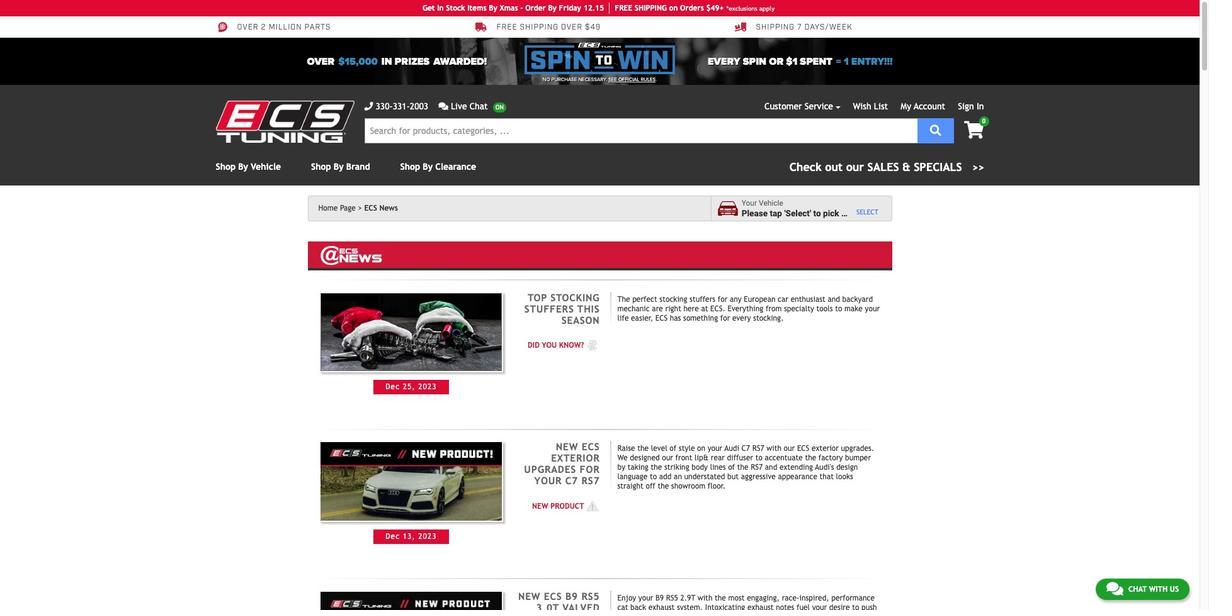 Task type: locate. For each thing, give the bounding box(es) containing it.
0 vertical spatial rs7
[[752, 445, 764, 454]]

0 vertical spatial new
[[556, 442, 578, 453]]

new up upgrades
[[556, 442, 578, 453]]

shop by brand link
[[311, 162, 370, 172]]

with
[[767, 445, 782, 454], [1149, 586, 1168, 595], [698, 595, 713, 604]]

of up but
[[728, 464, 735, 473]]

1 horizontal spatial our
[[784, 445, 795, 454]]

orders
[[680, 4, 704, 13]]

0 vertical spatial 2023
[[418, 383, 437, 392]]

rs5 left 2.9t
[[666, 595, 678, 604]]

cat
[[618, 604, 628, 611]]

know?
[[559, 341, 584, 350]]

by for shop by clearance
[[423, 162, 433, 172]]

2 2023 from the top
[[418, 533, 437, 542]]

c7 up diffuser
[[742, 445, 750, 454]]

ecs inside the perfect stocking stuffers for any european car enthusiast and backyard mechanic are right here at ecs.   everything from specialty tools to make your life easier, ecs has something for every stocking.
[[655, 314, 668, 323]]

make
[[845, 305, 863, 313]]

free ship ping on orders $49+ *exclusions apply
[[615, 4, 775, 13]]

the up intoxicating
[[715, 595, 726, 604]]

0 vertical spatial our
[[784, 445, 795, 454]]

comments image
[[439, 102, 448, 111], [1107, 582, 1124, 597]]

dec left 25,
[[386, 383, 400, 392]]

with right 2.9t
[[698, 595, 713, 604]]

0 horizontal spatial exhaust
[[649, 604, 675, 611]]

c7
[[742, 445, 750, 454], [565, 476, 578, 487]]

to inside the perfect stocking stuffers for any european car enthusiast and backyard mechanic are right here at ecs.   everything from specialty tools to make your life easier, ecs has something for every stocking.
[[835, 305, 842, 313]]

b9 left 2.9t
[[656, 595, 664, 604]]

1 horizontal spatial exhaust
[[748, 604, 774, 611]]

2 horizontal spatial shop
[[400, 162, 420, 172]]

system.
[[677, 604, 703, 611]]

over left 2
[[237, 23, 259, 32]]

0 vertical spatial over
[[237, 23, 259, 32]]

1 vertical spatial in
[[977, 101, 984, 111]]

1 vertical spatial your
[[534, 476, 562, 487]]

1 vertical spatial over
[[307, 55, 335, 68]]

exhaust
[[649, 604, 675, 611], [748, 604, 774, 611]]

0 horizontal spatial with
[[698, 595, 713, 604]]

by down ecs tuning image
[[238, 162, 248, 172]]

2 shop from the left
[[311, 162, 331, 172]]

in right sign
[[977, 101, 984, 111]]

by for shop by vehicle
[[238, 162, 248, 172]]

0 horizontal spatial in
[[437, 4, 444, 13]]

phone image
[[364, 102, 373, 111]]

your up please
[[742, 199, 757, 208]]

clearance
[[435, 162, 476, 172]]

1 horizontal spatial b9
[[656, 595, 664, 604]]

rs5 inside new ecs b9 rs5 3.0t valve
[[582, 592, 600, 603]]

understated
[[684, 473, 725, 482]]

top stocking stuffers this season image
[[319, 292, 503, 373]]

new
[[556, 442, 578, 453], [532, 502, 548, 511]]

rs5 inside enjoy your b9 rs5 2.9t with the most engaging, race-inspired, performance cat back exhaust system. intoxicating exhaust notes fuel your desire to pus
[[666, 595, 678, 604]]

-
[[520, 4, 523, 13]]

1 vertical spatial of
[[728, 464, 735, 473]]

1 vertical spatial 2023
[[418, 533, 437, 542]]

ecs left news
[[364, 204, 377, 213]]

to left pick
[[813, 208, 821, 218]]

get in stock items by xmas - order by friday 12.15
[[423, 4, 604, 13]]

free
[[615, 4, 632, 13]]

with inside chat with us link
[[1149, 586, 1168, 595]]

3 shop from the left
[[400, 162, 420, 172]]

0 horizontal spatial vehicle
[[251, 162, 281, 172]]

0 horizontal spatial your
[[534, 476, 562, 487]]

ecs up extending
[[797, 445, 810, 454]]

vehicle inside your vehicle please tap 'select' to pick a vehicle
[[759, 199, 783, 208]]

1 vertical spatial dec
[[386, 533, 400, 542]]

1 horizontal spatial new
[[556, 442, 578, 453]]

1 horizontal spatial your
[[742, 199, 757, 208]]

to right tools
[[835, 305, 842, 313]]

b9 inside enjoy your b9 rs5 2.9t with the most engaging, race-inspired, performance cat back exhaust system. intoxicating exhaust notes fuel your desire to pus
[[656, 595, 664, 604]]

on up lip&
[[697, 445, 705, 454]]

1 2023 from the top
[[418, 383, 437, 392]]

our down the level
[[662, 454, 673, 463]]

dec left 13,
[[386, 533, 400, 542]]

0 horizontal spatial and
[[765, 464, 777, 473]]

3.0t
[[536, 603, 559, 611]]

your up rear
[[708, 445, 723, 454]]

2023 right 13,
[[418, 533, 437, 542]]

0 horizontal spatial new
[[532, 502, 548, 511]]

2 vertical spatial rs7
[[582, 476, 600, 487]]

for
[[718, 295, 728, 304], [720, 314, 730, 323]]

your inside new ecs exterior upgrades for your c7 rs7
[[534, 476, 562, 487]]

1 vertical spatial new
[[532, 502, 548, 511]]

1 horizontal spatial of
[[728, 464, 735, 473]]

car
[[778, 295, 789, 304]]

order
[[525, 4, 546, 13]]

entry!!!
[[851, 55, 893, 68]]

exhaust right back on the bottom of the page
[[649, 604, 675, 611]]

1 vertical spatial our
[[662, 454, 673, 463]]

inspired,
[[800, 595, 829, 604]]

0 vertical spatial vehicle
[[251, 162, 281, 172]]

the perfect stocking stuffers for any european car enthusiast and backyard mechanic are right here at ecs.   everything from specialty tools to make your life easier, ecs has something for every stocking.
[[618, 295, 880, 323]]

ecs down are
[[655, 314, 668, 323]]

by left clearance
[[423, 162, 433, 172]]

new product
[[532, 502, 584, 511]]

on right 'ping'
[[669, 4, 678, 13]]

b9 right 3.0t
[[566, 592, 578, 603]]

sign in link
[[958, 101, 984, 111]]

body
[[692, 464, 708, 473]]

Search text field
[[364, 118, 917, 144]]

no
[[543, 77, 550, 83]]

'select'
[[784, 208, 811, 218]]

1 horizontal spatial over
[[307, 55, 335, 68]]

and inside raise the level of style on your audi c7 rs7 with our ecs exterior upgrades. we designed our front lip& rear diffuser to accentuate the factory bumper by taking the striking body lines of the rs7 and extending audi's design language to add an understated but aggressive appearance that looks straight off the showroom floor.
[[765, 464, 777, 473]]

2 dec from the top
[[386, 533, 400, 542]]

0 vertical spatial and
[[828, 295, 840, 304]]

rear
[[711, 454, 725, 463]]

but
[[728, 473, 739, 482]]

over down parts
[[307, 55, 335, 68]]

our
[[784, 445, 795, 454], [662, 454, 673, 463]]

your down inspired,
[[812, 604, 827, 611]]

your inside the perfect stocking stuffers for any european car enthusiast and backyard mechanic are right here at ecs.   everything from specialty tools to make your life easier, ecs has something for every stocking.
[[865, 305, 880, 313]]

1 dec from the top
[[386, 383, 400, 392]]

in right get
[[437, 4, 444, 13]]

lines
[[710, 464, 726, 473]]

on
[[669, 4, 678, 13], [697, 445, 705, 454]]

the inside enjoy your b9 rs5 2.9t with the most engaging, race-inspired, performance cat back exhaust system. intoxicating exhaust notes fuel your desire to pus
[[715, 595, 726, 604]]

life
[[618, 314, 629, 323]]

2 horizontal spatial with
[[1149, 586, 1168, 595]]

shopping cart image
[[964, 122, 984, 139]]

.
[[656, 77, 657, 83]]

style
[[679, 445, 695, 454]]

over for over $15,000 in prizes
[[307, 55, 335, 68]]

rs7 up diffuser
[[752, 445, 764, 454]]

customer service button
[[765, 100, 841, 113]]

comments image inside chat with us link
[[1107, 582, 1124, 597]]

0 vertical spatial in
[[437, 4, 444, 13]]

ecs right 'new'
[[544, 592, 562, 603]]

1 horizontal spatial rs5
[[666, 595, 678, 604]]

1 horizontal spatial on
[[697, 445, 705, 454]]

new ecs b9 rs5 3.0t valved exhaust system image
[[319, 592, 503, 611]]

b9 for your
[[656, 595, 664, 604]]

0 vertical spatial of
[[670, 445, 677, 454]]

million
[[269, 23, 302, 32]]

for down ecs.
[[720, 314, 730, 323]]

c7 left for
[[565, 476, 578, 487]]

0
[[982, 118, 986, 125]]

something
[[683, 314, 718, 323]]

0 horizontal spatial rs5
[[582, 592, 600, 603]]

your up the new product
[[534, 476, 562, 487]]

aggressive
[[741, 473, 776, 482]]

over
[[237, 23, 259, 32], [307, 55, 335, 68]]

0 horizontal spatial our
[[662, 454, 673, 463]]

b9 for ecs
[[566, 592, 578, 603]]

shipping 7 days/week link
[[735, 21, 853, 33]]

of left style
[[670, 445, 677, 454]]

in
[[382, 55, 392, 68]]

season
[[562, 315, 600, 326]]

with inside raise the level of style on your audi c7 rs7 with our ecs exterior upgrades. we designed our front lip& rear diffuser to accentuate the factory bumper by taking the striking body lines of the rs7 and extending audi's design language to add an understated but aggressive appearance that looks straight off the showroom floor.
[[767, 445, 782, 454]]

my account link
[[901, 101, 945, 111]]

exhaust down "engaging,"
[[748, 604, 774, 611]]

for up ecs.
[[718, 295, 728, 304]]

to down performance in the bottom of the page
[[852, 604, 859, 611]]

0 horizontal spatial b9
[[566, 592, 578, 603]]

comments image left live
[[439, 102, 448, 111]]

and inside the perfect stocking stuffers for any european car enthusiast and backyard mechanic are right here at ecs.   everything from specialty tools to make your life easier, ecs has something for every stocking.
[[828, 295, 840, 304]]

shop by vehicle link
[[216, 162, 281, 172]]

dec 25, 2023 link
[[319, 292, 503, 395]]

dec for top stocking stuffers this season
[[386, 383, 400, 392]]

raise the level of style on your audi c7 rs7 with our ecs exterior upgrades. we designed our front lip& rear diffuser to accentuate the factory bumper by taking the striking body lines of the rs7 and extending audi's design language to add an understated but aggressive appearance that looks straight off the showroom floor.
[[618, 445, 874, 492]]

rs7 up 4 image
[[582, 476, 600, 487]]

0 vertical spatial c7
[[742, 445, 750, 454]]

our up 'accentuate'
[[784, 445, 795, 454]]

new left product
[[532, 502, 548, 511]]

your up back on the bottom of the page
[[639, 595, 653, 604]]

live
[[451, 101, 467, 111]]

0 vertical spatial your
[[742, 199, 757, 208]]

with left us
[[1149, 586, 1168, 595]]

shop
[[216, 162, 236, 172], [311, 162, 331, 172], [400, 162, 420, 172]]

product
[[551, 502, 584, 511]]

0 horizontal spatial over
[[237, 23, 259, 32]]

&
[[903, 161, 911, 174]]

your down backyard
[[865, 305, 880, 313]]

vehicle down ecs tuning image
[[251, 162, 281, 172]]

by right order
[[548, 4, 557, 13]]

0 vertical spatial on
[[669, 4, 678, 13]]

new ecs b9 rs5 3.0t valve
[[513, 592, 600, 611]]

tools
[[817, 305, 833, 313]]

1 vertical spatial and
[[765, 464, 777, 473]]

2023 right 25,
[[418, 383, 437, 392]]

0 horizontal spatial on
[[669, 4, 678, 13]]

0 horizontal spatial shop
[[216, 162, 236, 172]]

comments image for chat
[[1107, 582, 1124, 597]]

rs7 up aggressive
[[751, 464, 763, 473]]

and up tools
[[828, 295, 840, 304]]

comments image left chat with us
[[1107, 582, 1124, 597]]

over
[[561, 23, 583, 32]]

my
[[901, 101, 912, 111]]

your inside raise the level of style on your audi c7 rs7 with our ecs exterior upgrades. we designed our front lip& rear diffuser to accentuate the factory bumper by taking the striking body lines of the rs7 and extending audi's design language to add an understated but aggressive appearance that looks straight off the showroom floor.
[[708, 445, 723, 454]]

1 vertical spatial c7
[[565, 476, 578, 487]]

stocking
[[660, 295, 687, 304]]

shipping
[[756, 23, 795, 32]]

your
[[865, 305, 880, 313], [708, 445, 723, 454], [639, 595, 653, 604], [812, 604, 827, 611]]

330-331-2003 link
[[364, 100, 428, 113]]

by left the brand
[[334, 162, 344, 172]]

1 horizontal spatial and
[[828, 295, 840, 304]]

1 vertical spatial rs7
[[751, 464, 763, 473]]

comments image inside live chat link
[[439, 102, 448, 111]]

1 vertical spatial chat
[[1129, 586, 1147, 595]]

accentuate
[[765, 454, 803, 463]]

dec for new ecs exterior upgrades for your c7 rs7
[[386, 533, 400, 542]]

1 horizontal spatial with
[[767, 445, 782, 454]]

rs5 left enjoy
[[582, 592, 600, 603]]

or
[[769, 55, 784, 68]]

1 horizontal spatial in
[[977, 101, 984, 111]]

by for shop by brand
[[334, 162, 344, 172]]

over for over 2 million parts
[[237, 23, 259, 32]]

0 vertical spatial dec
[[386, 383, 400, 392]]

with up 'accentuate'
[[767, 445, 782, 454]]

new inside new ecs exterior upgrades for your c7 rs7
[[556, 442, 578, 453]]

1 vertical spatial on
[[697, 445, 705, 454]]

of
[[670, 445, 677, 454], [728, 464, 735, 473]]

tap
[[770, 208, 782, 218]]

chat left us
[[1129, 586, 1147, 595]]

0 vertical spatial chat
[[470, 101, 488, 111]]

ecs up for
[[582, 442, 600, 453]]

pick
[[823, 208, 839, 218]]

sales
[[868, 161, 899, 174]]

exterior
[[812, 445, 839, 454]]

1 horizontal spatial comments image
[[1107, 582, 1124, 597]]

0 horizontal spatial comments image
[[439, 102, 448, 111]]

and down 'accentuate'
[[765, 464, 777, 473]]

ecs news
[[364, 204, 398, 213]]

1 horizontal spatial vehicle
[[759, 199, 783, 208]]

shop for shop by brand
[[311, 162, 331, 172]]

b9 inside new ecs b9 rs5 3.0t valve
[[566, 592, 578, 603]]

search image
[[930, 124, 942, 136]]

desire
[[829, 604, 850, 611]]

customer service
[[765, 101, 833, 111]]

from
[[766, 305, 782, 313]]

vehicle up the tap
[[759, 199, 783, 208]]

1 horizontal spatial shop
[[311, 162, 331, 172]]

1 shop from the left
[[216, 162, 236, 172]]

level
[[651, 445, 667, 454]]

1 horizontal spatial c7
[[742, 445, 750, 454]]

330-331-2003
[[376, 101, 428, 111]]

that
[[820, 473, 834, 482]]

parts
[[305, 23, 331, 32]]

to
[[813, 208, 821, 218], [835, 305, 842, 313], [756, 454, 763, 463], [650, 473, 657, 482], [852, 604, 859, 611]]

sales & specials link
[[790, 159, 984, 176]]

0 horizontal spatial c7
[[565, 476, 578, 487]]

specialty
[[784, 305, 814, 313]]

0 vertical spatial comments image
[[439, 102, 448, 111]]

=
[[836, 55, 841, 68]]

the down diffuser
[[737, 464, 749, 473]]

1 vertical spatial comments image
[[1107, 582, 1124, 597]]

1 vertical spatial vehicle
[[759, 199, 783, 208]]

chat right live
[[470, 101, 488, 111]]



Task type: vqa. For each thing, say whether or not it's contained in the screenshot.
THE SALES & SPECIALS link
yes



Task type: describe. For each thing, give the bounding box(es) containing it.
over $15,000 in prizes
[[307, 55, 430, 68]]

0 horizontal spatial of
[[670, 445, 677, 454]]

ecs inside new ecs exterior upgrades for your c7 rs7
[[582, 442, 600, 453]]

see
[[608, 77, 617, 83]]

shop for shop by vehicle
[[216, 162, 236, 172]]

service
[[805, 101, 833, 111]]

every spin or $1 spent = 1 entry!!!
[[708, 55, 893, 68]]

2
[[261, 23, 266, 32]]

to inside enjoy your b9 rs5 2.9t with the most engaging, race-inspired, performance cat back exhaust system. intoxicating exhaust notes fuel your desire to pus
[[852, 604, 859, 611]]

the down "add"
[[658, 483, 669, 492]]

new ecs exterior upgrades for your c7 rs7 image
[[319, 442, 503, 523]]

in for sign
[[977, 101, 984, 111]]

the up designed
[[638, 445, 649, 454]]

on inside raise the level of style on your audi c7 rs7 with our ecs exterior upgrades. we designed our front lip& rear diffuser to accentuate the factory bumper by taking the striking body lines of the rs7 and extending audi's design language to add an understated but aggressive appearance that looks straight off the showroom floor.
[[697, 445, 705, 454]]

*exclusions
[[727, 5, 758, 12]]

to up off
[[650, 473, 657, 482]]

a
[[841, 208, 846, 218]]

off
[[646, 483, 656, 492]]

sign
[[958, 101, 974, 111]]

most
[[728, 595, 745, 604]]

shipping
[[520, 23, 559, 32]]

here
[[684, 305, 699, 313]]

vehicle
[[848, 208, 876, 218]]

looks
[[836, 473, 853, 482]]

wish list
[[853, 101, 888, 111]]

spent
[[800, 55, 833, 68]]

ecs tuning image
[[216, 101, 354, 143]]

$15,000
[[338, 55, 378, 68]]

shop by brand
[[311, 162, 370, 172]]

perfect
[[632, 295, 657, 304]]

stuffers
[[690, 295, 716, 304]]

ecs inside new ecs b9 rs5 3.0t valve
[[544, 592, 562, 603]]

in for get
[[437, 4, 444, 13]]

ecs.
[[711, 305, 726, 313]]

rs5 for 2.9t
[[666, 595, 678, 604]]

front
[[676, 454, 692, 463]]

new for ecs
[[556, 442, 578, 453]]

7
[[797, 23, 802, 32]]

page
[[340, 204, 356, 213]]

2.9t
[[680, 595, 696, 604]]

any
[[730, 295, 742, 304]]

account
[[914, 101, 945, 111]]

every
[[732, 314, 751, 323]]

1 vertical spatial for
[[720, 314, 730, 323]]

new for product
[[532, 502, 548, 511]]

bumper
[[845, 454, 871, 463]]

to inside your vehicle please tap 'select' to pick a vehicle
[[813, 208, 821, 218]]

factory
[[819, 454, 843, 463]]

stocking.
[[753, 314, 784, 323]]

your inside your vehicle please tap 'select' to pick a vehicle
[[742, 199, 757, 208]]

prizes
[[395, 55, 430, 68]]

your vehicle please tap 'select' to pick a vehicle
[[742, 199, 876, 218]]

language
[[618, 473, 648, 482]]

sign in
[[958, 101, 984, 111]]

ecs inside raise the level of style on your audi c7 rs7 with our ecs exterior upgrades. we designed our front lip& rear diffuser to accentuate the factory bumper by taking the striking body lines of the rs7 and extending audi's design language to add an understated but aggressive appearance that looks straight off the showroom floor.
[[797, 445, 810, 454]]

chat with us
[[1129, 586, 1179, 595]]

enthusiast
[[791, 295, 826, 304]]

notes
[[776, 604, 794, 611]]

upgrades
[[524, 464, 576, 476]]

this
[[578, 303, 600, 315]]

at
[[701, 305, 708, 313]]

wish list link
[[853, 101, 888, 111]]

european
[[744, 295, 776, 304]]

audi's
[[815, 464, 834, 473]]

shop for shop by clearance
[[400, 162, 420, 172]]

you
[[542, 341, 557, 350]]

0 vertical spatial for
[[718, 295, 728, 304]]

ecs tuning 'spin to win' contest logo image
[[525, 43, 675, 74]]

performance
[[832, 595, 875, 604]]

c7 inside raise the level of style on your audi c7 rs7 with our ecs exterior upgrades. we designed our front lip& rear diffuser to accentuate the factory bumper by taking the striking body lines of the rs7 and extending audi's design language to add an understated but aggressive appearance that looks straight off the showroom floor.
[[742, 445, 750, 454]]

by left "xmas"
[[489, 4, 498, 13]]

select
[[857, 208, 879, 216]]

enjoy
[[618, 595, 636, 604]]

rules
[[641, 77, 656, 83]]

the up "add"
[[651, 464, 662, 473]]

raise
[[618, 445, 635, 454]]

free
[[497, 23, 517, 32]]

mechanic
[[618, 305, 650, 313]]

rs7 inside new ecs exterior upgrades for your c7 rs7
[[582, 476, 600, 487]]

fuel
[[797, 604, 810, 611]]

audi
[[725, 445, 739, 454]]

6 image
[[584, 340, 600, 352]]

comments image for live
[[439, 102, 448, 111]]

shop by vehicle
[[216, 162, 281, 172]]

to right diffuser
[[756, 454, 763, 463]]

0 horizontal spatial chat
[[470, 101, 488, 111]]

upgrades.
[[841, 445, 874, 454]]

necessary.
[[578, 77, 607, 83]]

extending
[[780, 464, 813, 473]]

c7 inside new ecs exterior upgrades for your c7 rs7
[[565, 476, 578, 487]]

friday
[[559, 4, 581, 13]]

4 image
[[584, 501, 600, 514]]

$49
[[585, 23, 601, 32]]

*exclusions apply link
[[727, 3, 775, 13]]

my account
[[901, 101, 945, 111]]

diffuser
[[727, 454, 753, 463]]

intoxicating
[[705, 604, 745, 611]]

shop by clearance
[[400, 162, 476, 172]]

with inside enjoy your b9 rs5 2.9t with the most engaging, race-inspired, performance cat back exhaust system. intoxicating exhaust notes fuel your desire to pus
[[698, 595, 713, 604]]

$49+
[[706, 4, 724, 13]]

1 exhaust from the left
[[649, 604, 675, 611]]

2 exhaust from the left
[[748, 604, 774, 611]]

xmas
[[500, 4, 518, 13]]

taking
[[628, 464, 649, 473]]

spin
[[743, 55, 767, 68]]

for
[[580, 464, 600, 476]]

rs5 for 3.0t
[[582, 592, 600, 603]]

are
[[652, 305, 663, 313]]

wish
[[853, 101, 871, 111]]

1 horizontal spatial chat
[[1129, 586, 1147, 595]]

design
[[837, 464, 858, 473]]

2023 for new ecs exterior upgrades for your c7 rs7
[[418, 533, 437, 542]]

select link
[[857, 208, 879, 217]]

appearance
[[778, 473, 818, 482]]

news
[[379, 204, 398, 213]]

top stocking stuffers this season
[[525, 292, 600, 326]]

purchase
[[552, 77, 577, 83]]

2023 for top stocking stuffers this season
[[418, 383, 437, 392]]

top
[[528, 292, 547, 303]]

the up audi's at right bottom
[[805, 454, 816, 463]]



